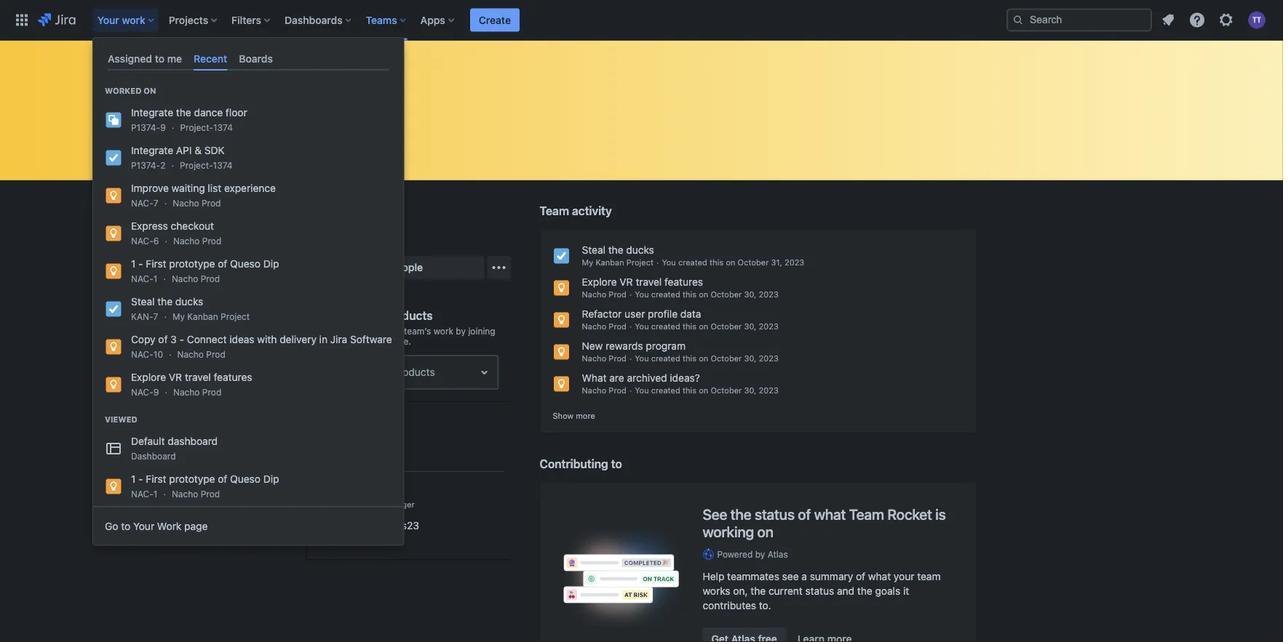 Task type: locate. For each thing, give the bounding box(es) containing it.
p1374-9
[[131, 122, 166, 133]]

0 horizontal spatial work
[[122, 14, 145, 26]]

4 30, from the top
[[744, 386, 757, 396]]

1 project- from the top
[[180, 122, 213, 133]]

rocket up add at the left of the page
[[352, 192, 404, 213]]

1 - first prototype of queso dip down checkout
[[131, 258, 279, 270]]

software
[[350, 334, 392, 346]]

queso
[[230, 258, 261, 270], [230, 474, 261, 486]]

0 vertical spatial products
[[384, 309, 433, 323]]

p1374- down on
[[131, 122, 160, 133]]

0 horizontal spatial by
[[456, 326, 466, 336]]

9 up integrate api & sdk at the left top of page
[[160, 122, 166, 133]]

my kanban project up refactor
[[582, 258, 654, 268]]

integrate for integrate api & sdk
[[131, 145, 173, 157]]

1 p1374- from the top
[[131, 122, 160, 133]]

the up kan-7
[[157, 296, 173, 308]]

primary element
[[9, 0, 1007, 40]]

0 horizontal spatial explore
[[131, 372, 166, 384]]

my kanban project
[[582, 258, 654, 268], [173, 312, 250, 322]]

1 vertical spatial project
[[221, 312, 250, 322]]

ideas
[[230, 334, 255, 346]]

project-
[[180, 122, 213, 133], [180, 160, 213, 171]]

products
[[384, 309, 433, 323], [334, 336, 371, 347], [393, 367, 435, 379]]

your
[[97, 14, 119, 26], [133, 521, 154, 533]]

contributing
[[540, 457, 608, 471]]

1 vertical spatial nac-1
[[131, 489, 158, 500]]

9 for integrate
[[160, 122, 166, 133]]

2 1374 from the top
[[213, 160, 233, 171]]

integrate up p1374-2
[[131, 145, 173, 157]]

of inside help teammates see a summary of what your team works on, the current status and the goals it contributes to.
[[856, 571, 866, 583]]

you created this on october 30, 2023 down ideas?
[[635, 386, 779, 396]]

project-1374 for dance
[[180, 122, 233, 133]]

2 30, from the top
[[744, 322, 757, 332]]

integrate for integrate the dance floor
[[131, 107, 173, 119]]

1 vertical spatial what
[[868, 571, 891, 583]]

this down data
[[683, 322, 697, 332]]

explore up nac-9
[[131, 372, 166, 384]]

my
[[582, 258, 594, 268], [173, 312, 185, 322]]

travel down connect
[[185, 372, 211, 384]]

on down ideas?
[[699, 386, 709, 396]]

2 queso from the top
[[230, 474, 261, 486]]

list
[[208, 183, 221, 195]]

work inside your work dropdown button
[[122, 14, 145, 26]]

my kanban project up connect
[[173, 312, 250, 322]]

status inside the see the status of what team rocket is working on
[[755, 507, 795, 524]]

travel
[[636, 276, 662, 288], [185, 372, 211, 384]]

integrate up 'p1374-9'
[[131, 107, 173, 119]]

1 integrate from the top
[[131, 107, 173, 119]]

2023 for ideas?
[[759, 386, 779, 396]]

1 vertical spatial queso
[[230, 474, 261, 486]]

- down nac-6
[[138, 258, 143, 270]]

1 horizontal spatial my kanban project
[[582, 258, 654, 268]]

nac- up viewed
[[131, 387, 154, 398]]

prototype down checkout
[[169, 258, 215, 270]]

1 project-1374 from the top
[[180, 122, 233, 133]]

jira image
[[38, 11, 76, 29], [38, 11, 76, 29]]

status down summary
[[806, 586, 835, 598]]

2 vertical spatial products
[[393, 367, 435, 379]]

my up 3
[[173, 312, 185, 322]]

what
[[814, 507, 846, 524], [868, 571, 891, 583]]

1374 for floor
[[213, 122, 233, 133]]

0 vertical spatial vr
[[620, 276, 633, 288]]

1 vertical spatial 1374
[[213, 160, 233, 171]]

created for ducks
[[679, 258, 708, 268]]

1 horizontal spatial steal the ducks
[[582, 244, 654, 256]]

7 up copy
[[153, 312, 158, 322]]

0 vertical spatial 9
[[160, 122, 166, 133]]

1 vertical spatial team's
[[404, 326, 431, 336]]

this down ideas?
[[683, 386, 697, 396]]

projects
[[169, 14, 208, 26]]

project up refactor user profile data
[[627, 258, 654, 268]]

9
[[160, 122, 166, 133], [153, 387, 159, 398]]

banner containing your work
[[0, 0, 1284, 41]]

updated
[[339, 326, 373, 336]]

team inside the see the status of what team rocket is working on
[[850, 507, 885, 524]]

october
[[738, 258, 769, 268], [711, 290, 742, 300], [711, 322, 742, 332], [711, 354, 742, 364], [711, 386, 742, 396]]

1 horizontal spatial explore
[[582, 276, 617, 288]]

dip
[[263, 258, 279, 270], [263, 474, 279, 486]]

created up data
[[679, 258, 708, 268]]

october for ideas?
[[711, 386, 742, 396]]

7
[[153, 198, 158, 208], [153, 312, 158, 322]]

1 horizontal spatial work
[[434, 326, 454, 336]]

0 vertical spatial status
[[755, 507, 795, 524]]

your profile and settings image
[[1249, 11, 1266, 29]]

1 vertical spatial p1374-
[[131, 160, 160, 171]]

nac-
[[131, 198, 154, 208], [131, 236, 154, 246], [131, 274, 154, 284], [131, 350, 154, 360], [131, 387, 154, 398], [131, 489, 154, 500]]

2 horizontal spatial team
[[850, 507, 885, 524]]

p1374-
[[131, 122, 160, 133], [131, 160, 160, 171]]

0 vertical spatial project-1374
[[180, 122, 233, 133]]

on left use.
[[376, 326, 386, 336]]

0 vertical spatial explore
[[582, 276, 617, 288]]

open image
[[476, 364, 493, 382]]

prototype down default dashboard dashboard on the bottom left of the page
[[169, 474, 215, 486]]

0 vertical spatial what
[[814, 507, 846, 524]]

nac- up kan- on the left of page
[[131, 274, 154, 284]]

kan-
[[131, 312, 153, 322]]

0 vertical spatial p1374-
[[131, 122, 160, 133]]

of
[[218, 258, 227, 270], [158, 334, 168, 346], [218, 474, 227, 486], [798, 507, 811, 524], [856, 571, 866, 583]]

2 vertical spatial -
[[138, 474, 143, 486]]

you created this on october 30, 2023 down data
[[635, 322, 779, 332]]

filters
[[232, 14, 261, 26]]

my down activity
[[582, 258, 594, 268]]

0 vertical spatial steal
[[582, 244, 606, 256]]

0 horizontal spatial project
[[221, 312, 250, 322]]

1 vertical spatial 7
[[153, 312, 158, 322]]

on inside this team's products stay updated on the team's work by joining the products they use.
[[376, 326, 386, 336]]

you created this on october 30, 2023 up ideas?
[[635, 354, 779, 364]]

vr up user
[[620, 276, 633, 288]]

on down data
[[699, 322, 709, 332]]

powered by atlas
[[718, 550, 788, 560]]

1 horizontal spatial 9
[[160, 122, 166, 133]]

1 prototype from the top
[[169, 258, 215, 270]]

1 horizontal spatial status
[[806, 586, 835, 598]]

you for program
[[635, 354, 649, 364]]

steal up kan- on the left of page
[[131, 296, 155, 308]]

on up atlas
[[758, 524, 774, 541]]

0 vertical spatial first
[[146, 258, 166, 270]]

you created this on october 30, 2023 for features
[[635, 290, 779, 300]]

1 down 6
[[153, 274, 158, 284]]

rocket left is
[[888, 507, 933, 524]]

the left dance
[[176, 107, 191, 119]]

work left the joining
[[434, 326, 454, 336]]

first down 6
[[146, 258, 166, 270]]

1 vertical spatial steal the ducks
[[131, 296, 203, 308]]

p1374-2
[[131, 160, 166, 171]]

this for ideas?
[[683, 386, 697, 396]]

by left the joining
[[456, 326, 466, 336]]

the right and
[[858, 586, 873, 598]]

ducks up 3
[[175, 296, 203, 308]]

to inside go to your work page "link"
[[121, 521, 130, 533]]

nac- down improve on the left of the page
[[131, 198, 154, 208]]

0 horizontal spatial what
[[814, 507, 846, 524]]

created up the profile
[[651, 290, 681, 300]]

1 vertical spatial explore vr travel features
[[131, 372, 252, 384]]

project- down &
[[180, 160, 213, 171]]

1 horizontal spatial steal
[[582, 244, 606, 256]]

kan-7
[[131, 312, 158, 322]]

1 down nac-6
[[131, 258, 136, 270]]

on up ideas?
[[699, 354, 709, 364]]

created down the program
[[651, 354, 681, 364]]

0 horizontal spatial status
[[755, 507, 795, 524]]

9 down '10'
[[153, 387, 159, 398]]

3 you created this on october 30, 2023 from the top
[[635, 354, 779, 364]]

on
[[726, 258, 736, 268], [699, 290, 709, 300], [699, 322, 709, 332], [376, 326, 386, 336], [699, 354, 709, 364], [699, 386, 709, 396], [758, 524, 774, 541]]

steal down activity
[[582, 244, 606, 256]]

explore up refactor
[[582, 276, 617, 288]]

0 vertical spatial 1374
[[213, 122, 233, 133]]

to
[[155, 52, 165, 64], [381, 367, 390, 379], [611, 457, 622, 471], [121, 521, 130, 533]]

products up use.
[[384, 309, 433, 323]]

0 vertical spatial travel
[[636, 276, 662, 288]]

1 horizontal spatial team
[[540, 204, 569, 218]]

3
[[170, 334, 177, 346]]

more
[[576, 411, 595, 421]]

first
[[146, 258, 166, 270], [146, 474, 166, 486]]

0 horizontal spatial 9
[[153, 387, 159, 398]]

nac- up go to your work page
[[131, 489, 154, 500]]

1 horizontal spatial your
[[133, 521, 154, 533]]

2 first from the top
[[146, 474, 166, 486]]

0 horizontal spatial my
[[173, 312, 185, 322]]

0 vertical spatial nac-1
[[131, 274, 158, 284]]

1 horizontal spatial team's
[[404, 326, 431, 336]]

2 p1374- from the top
[[131, 160, 160, 171]]

p1374- for integrate api & sdk
[[131, 160, 160, 171]]

0 horizontal spatial steal the ducks
[[131, 296, 203, 308]]

created
[[679, 258, 708, 268], [651, 290, 681, 300], [651, 322, 681, 332], [651, 354, 681, 364], [651, 386, 681, 396]]

2
[[160, 160, 166, 171]]

1 vertical spatial kanban
[[187, 312, 218, 322]]

2 7 from the top
[[153, 312, 158, 322]]

1 you created this on october 30, 2023 from the top
[[635, 290, 779, 300]]

created down the profile
[[651, 322, 681, 332]]

are
[[610, 372, 624, 384]]

7 for improve
[[153, 198, 158, 208]]

data
[[681, 308, 701, 320]]

the down this
[[319, 336, 332, 347]]

explore vr travel features
[[582, 276, 703, 288], [131, 372, 252, 384]]

team's
[[344, 309, 381, 323], [404, 326, 431, 336]]

1 vertical spatial steal
[[131, 296, 155, 308]]

to left me
[[155, 52, 165, 64]]

project-1374 down &
[[180, 160, 233, 171]]

team for team activity
[[540, 204, 569, 218]]

1 - first prototype of queso dip down dashboard
[[131, 474, 279, 486]]

nac- down copy
[[131, 350, 154, 360]]

people
[[390, 262, 423, 274]]

what up goals
[[868, 571, 891, 583]]

0 vertical spatial my
[[582, 258, 594, 268]]

1 horizontal spatial features
[[665, 276, 703, 288]]

0 horizontal spatial vr
[[169, 372, 182, 384]]

to right go
[[121, 521, 130, 533]]

2 integrate from the top
[[131, 145, 173, 157]]

0 horizontal spatial kanban
[[187, 312, 218, 322]]

3 nac- from the top
[[131, 274, 154, 284]]

1 vertical spatial travel
[[185, 372, 211, 384]]

0 vertical spatial team's
[[344, 309, 381, 323]]

on for what are archived ideas?
[[699, 386, 709, 396]]

1 1 - first prototype of queso dip from the top
[[131, 258, 279, 270]]

created down archived at bottom
[[651, 386, 681, 396]]

this for features
[[683, 290, 697, 300]]

created for archived
[[651, 386, 681, 396]]

this left 31,
[[710, 258, 724, 268]]

1 horizontal spatial travel
[[636, 276, 662, 288]]

steal the ducks down activity
[[582, 244, 654, 256]]

api
[[176, 145, 192, 157]]

nac-1 up kan-7
[[131, 274, 158, 284]]

to right contributing
[[611, 457, 622, 471]]

3 30, from the top
[[744, 354, 757, 364]]

work inside this team's products stay updated on the team's work by joining the products they use.
[[434, 326, 454, 336]]

project- for &
[[180, 160, 213, 171]]

on inside the see the status of what team rocket is working on
[[758, 524, 774, 541]]

work
[[157, 521, 182, 533]]

1 vertical spatial status
[[806, 586, 835, 598]]

7 down improve on the left of the page
[[153, 198, 158, 208]]

you created this on october 30, 2023 up data
[[635, 290, 779, 300]]

october for features
[[711, 290, 742, 300]]

4 nac- from the top
[[131, 350, 154, 360]]

your up assigned
[[97, 14, 119, 26]]

assigned
[[108, 52, 152, 64]]

products right in
[[334, 336, 371, 347]]

1 vertical spatial explore
[[131, 372, 166, 384]]

tab list
[[102, 47, 395, 71]]

this up ideas?
[[683, 354, 697, 364]]

banner
[[0, 0, 1284, 41]]

4 you created this on october 30, 2023 from the top
[[635, 386, 779, 396]]

0 horizontal spatial team
[[307, 192, 348, 213]]

user
[[625, 308, 645, 320]]

ducks up refactor user profile data
[[626, 244, 654, 256]]

refactor user profile data
[[582, 308, 701, 320]]

1 vertical spatial 9
[[153, 387, 159, 398]]

new
[[582, 340, 603, 352]]

1 vertical spatial dip
[[263, 474, 279, 486]]

1374 down sdk
[[213, 160, 233, 171]]

nac-1 up go to your work page
[[131, 489, 158, 500]]

1 vertical spatial ducks
[[175, 296, 203, 308]]

kanban up refactor
[[596, 258, 624, 268]]

0 vertical spatial project
[[627, 258, 654, 268]]

you down the what are archived ideas?
[[635, 386, 649, 396]]

1 7 from the top
[[153, 198, 158, 208]]

0 vertical spatial ducks
[[626, 244, 654, 256]]

30, for ideas?
[[744, 386, 757, 396]]

status up atlas
[[755, 507, 795, 524]]

on for refactor user profile data
[[699, 322, 709, 332]]

1 1374 from the top
[[213, 122, 233, 133]]

1 horizontal spatial vr
[[620, 276, 633, 288]]

current
[[769, 586, 803, 598]]

0 vertical spatial prototype
[[169, 258, 215, 270]]

you up refactor user profile data
[[635, 290, 649, 300]]

vr down 3
[[169, 372, 182, 384]]

steal
[[582, 244, 606, 256], [131, 296, 155, 308]]

team for team rocket
[[307, 192, 348, 213]]

first down dashboard
[[146, 474, 166, 486]]

1 vertical spatial your
[[133, 521, 154, 533]]

in
[[319, 334, 328, 346]]

0 vertical spatial kanban
[[596, 258, 624, 268]]

1 horizontal spatial my
[[582, 258, 594, 268]]

prod
[[202, 198, 221, 208], [202, 236, 222, 246], [201, 274, 220, 284], [609, 290, 627, 300], [609, 322, 627, 332], [206, 350, 226, 360], [609, 354, 627, 364], [609, 386, 627, 396], [202, 387, 222, 398], [201, 489, 220, 500]]

project up the ideas
[[221, 312, 250, 322]]

team
[[307, 192, 348, 213], [540, 204, 569, 218], [850, 507, 885, 524]]

dance
[[194, 107, 223, 119]]

1 horizontal spatial explore vr travel features
[[582, 276, 703, 288]]

p1374- for integrate the dance floor
[[131, 122, 160, 133]]

features up data
[[665, 276, 703, 288]]

1 vertical spatial 1 - first prototype of queso dip
[[131, 474, 279, 486]]

nac- down express
[[131, 236, 154, 246]]

account
[[348, 501, 379, 510]]

1 horizontal spatial by
[[756, 550, 765, 560]]

work
[[122, 14, 145, 26], [434, 326, 454, 336]]

2023
[[785, 258, 805, 268], [759, 290, 779, 300], [759, 322, 779, 332], [759, 354, 779, 364], [759, 386, 779, 396]]

add people button
[[307, 256, 485, 280]]

you down refactor user profile data
[[635, 322, 649, 332]]

refactor
[[582, 308, 622, 320]]

1 down dashboard
[[131, 474, 136, 486]]

team's up updated
[[344, 309, 381, 323]]

2 1 - first prototype of queso dip from the top
[[131, 474, 279, 486]]

what up 'powered by atlas' link
[[814, 507, 846, 524]]

2 project- from the top
[[180, 160, 213, 171]]

project- down integrate the dance floor
[[180, 122, 213, 133]]

0 vertical spatial rocket
[[352, 192, 404, 213]]

kanban up connect
[[187, 312, 218, 322]]

projects button
[[164, 8, 223, 32]]

features down the ideas
[[214, 372, 252, 384]]

products down use.
[[393, 367, 435, 379]]

1 vertical spatial products
[[334, 336, 371, 347]]

sdk
[[205, 145, 225, 157]]

you for profile
[[635, 322, 649, 332]]

1 vertical spatial features
[[214, 372, 252, 384]]

0 vertical spatial work
[[122, 14, 145, 26]]

7 for steal
[[153, 312, 158, 322]]

0 vertical spatial explore vr travel features
[[582, 276, 703, 288]]

- down dashboard
[[138, 474, 143, 486]]

project-1374 for &
[[180, 160, 233, 171]]

1 vertical spatial prototype
[[169, 474, 215, 486]]

1 vertical spatial rocket
[[888, 507, 933, 524]]

ideas?
[[670, 372, 700, 384]]

1 vertical spatial project-
[[180, 160, 213, 171]]

integrate the dance floor
[[131, 107, 247, 119]]

you down new rewards program
[[635, 354, 649, 364]]

1 vertical spatial integrate
[[131, 145, 173, 157]]

2 you created this on october 30, 2023 from the top
[[635, 322, 779, 332]]

working
[[703, 524, 754, 541]]

you created this on october 30, 2023 for ideas?
[[635, 386, 779, 396]]

prototype
[[169, 258, 215, 270], [169, 474, 215, 486]]

on left 31,
[[726, 258, 736, 268]]

1 horizontal spatial what
[[868, 571, 891, 583]]

by inside this team's products stay updated on the team's work by joining the products they use.
[[456, 326, 466, 336]]

what are archived ideas?
[[582, 372, 700, 384]]

0 vertical spatial dip
[[263, 258, 279, 270]]

on up data
[[699, 290, 709, 300]]

0 horizontal spatial my kanban project
[[173, 312, 250, 322]]

team activity
[[540, 204, 612, 218]]

1 vertical spatial project-1374
[[180, 160, 233, 171]]

1 vertical spatial vr
[[169, 372, 182, 384]]

0 vertical spatial 7
[[153, 198, 158, 208]]

5 nac- from the top
[[131, 387, 154, 398]]

1 30, from the top
[[744, 290, 757, 300]]

explore vr travel features up refactor user profile data
[[582, 276, 703, 288]]

2 project-1374 from the top
[[180, 160, 233, 171]]

0 vertical spatial steal the ducks
[[582, 244, 654, 256]]

1 horizontal spatial kanban
[[596, 258, 624, 268]]

0 vertical spatial by
[[456, 326, 466, 336]]



Task type: describe. For each thing, give the bounding box(es) containing it.
what inside the see the status of what team rocket is working on
[[814, 507, 846, 524]]

2 prototype from the top
[[169, 474, 215, 486]]

create button
[[470, 8, 520, 32]]

works
[[703, 586, 731, 598]]

project- for dance
[[180, 122, 213, 133]]

help
[[703, 571, 725, 583]]

apps
[[421, 14, 445, 26]]

is
[[936, 507, 946, 524]]

created for program
[[651, 354, 681, 364]]

0 horizontal spatial team's
[[344, 309, 381, 323]]

improve waiting list experience
[[131, 183, 276, 195]]

help image
[[1189, 11, 1206, 29]]

to.
[[759, 600, 772, 612]]

1 nac-1 from the top
[[131, 274, 158, 284]]

default dashboard dashboard
[[131, 436, 218, 462]]

0 horizontal spatial ducks
[[175, 296, 203, 308]]

improve
[[131, 183, 169, 195]]

0 vertical spatial my kanban project
[[582, 258, 654, 268]]

0 horizontal spatial rocket
[[352, 192, 404, 213]]

page
[[184, 521, 208, 533]]

6
[[153, 236, 159, 246]]

filters button
[[227, 8, 276, 32]]

see the status of what team rocket is working on
[[703, 507, 946, 541]]

to for assigned to me
[[155, 52, 165, 64]]

rewards
[[606, 340, 643, 352]]

checkout
[[171, 220, 214, 232]]

nac-6
[[131, 236, 159, 246]]

notifications image
[[1160, 11, 1177, 29]]

viewed
[[105, 416, 137, 425]]

default
[[131, 436, 165, 448]]

me
[[167, 52, 182, 64]]

2023 for data
[[759, 322, 779, 332]]

1 up go to your work page
[[153, 489, 158, 500]]

on,
[[733, 586, 748, 598]]

powered by atlas link
[[703, 549, 953, 561]]

1 dip from the top
[[263, 258, 279, 270]]

nac-7
[[131, 198, 158, 208]]

create
[[479, 14, 511, 26]]

floor
[[226, 107, 247, 119]]

access
[[345, 367, 378, 379]]

on for new rewards program
[[699, 354, 709, 364]]

created for travel
[[651, 290, 681, 300]]

and
[[837, 586, 855, 598]]

go to your work page
[[105, 521, 208, 533]]

2023 for features
[[759, 290, 779, 300]]

to for contributing to
[[611, 457, 622, 471]]

joining
[[468, 326, 496, 336]]

summary
[[810, 571, 853, 583]]

assigned to me
[[108, 52, 182, 64]]

0 horizontal spatial steal
[[131, 296, 155, 308]]

dashboards button
[[280, 8, 357, 32]]

contributing to
[[540, 457, 622, 471]]

jira
[[330, 334, 347, 346]]

with
[[257, 334, 277, 346]]

you created this on october 30, 2023 for data
[[635, 322, 779, 332]]

october for data
[[711, 322, 742, 332]]

on for steal the ducks
[[726, 258, 736, 268]]

goals
[[876, 586, 901, 598]]

the inside the see the status of what team rocket is working on
[[731, 507, 752, 524]]

worked on
[[105, 86, 156, 96]]

1 vertical spatial -
[[180, 334, 184, 346]]

powered
[[718, 550, 753, 560]]

the down the teammates
[[751, 586, 766, 598]]

a
[[802, 571, 807, 583]]

30, for features
[[744, 290, 757, 300]]

stay
[[319, 326, 337, 336]]

6 nac- from the top
[[131, 489, 154, 500]]

to for go to your work page
[[121, 521, 130, 533]]

get
[[326, 367, 343, 379]]

express
[[131, 220, 168, 232]]

nac-10
[[131, 350, 163, 360]]

2 nac- from the top
[[131, 236, 154, 246]]

status inside help teammates see a summary of what your team works on, the current status and the goals it contributes to.
[[806, 586, 835, 598]]

what
[[582, 372, 607, 384]]

you for travel
[[635, 290, 649, 300]]

1 horizontal spatial project
[[627, 258, 654, 268]]

this team's products stay updated on the team's work by joining the products they use.
[[319, 309, 496, 347]]

atlas
[[768, 550, 788, 560]]

teams button
[[362, 8, 412, 32]]

team
[[918, 571, 941, 583]]

9 for explore
[[153, 387, 159, 398]]

dashboard
[[131, 452, 176, 462]]

rocket inside the see the status of what team rocket is working on
[[888, 507, 933, 524]]

account manager link
[[313, 481, 505, 513]]

you created this on october 31, 2023
[[662, 258, 805, 268]]

0 vertical spatial -
[[138, 258, 143, 270]]

1 queso from the top
[[230, 258, 261, 270]]

delivery
[[280, 334, 317, 346]]

30, for data
[[744, 322, 757, 332]]

recent
[[194, 52, 227, 64]]

integrate api & sdk
[[131, 145, 225, 157]]

apps button
[[416, 8, 460, 32]]

go to your work page link
[[93, 512, 404, 541]]

get access to products
[[326, 367, 435, 379]]

1 nac- from the top
[[131, 198, 154, 208]]

1374 for sdk
[[213, 160, 233, 171]]

your work button
[[93, 8, 160, 32]]

show more
[[553, 411, 595, 421]]

of inside the see the status of what team rocket is working on
[[798, 507, 811, 524]]

connect
[[187, 334, 227, 346]]

eloisefrancis23 link
[[313, 516, 505, 548]]

tab list containing assigned to me
[[102, 47, 395, 71]]

nac-9
[[131, 387, 159, 398]]

manager
[[381, 501, 415, 510]]

copy of 3 - connect ideas with delivery in jira software
[[131, 334, 392, 346]]

the right updated
[[388, 326, 402, 336]]

profile
[[648, 308, 678, 320]]

go
[[105, 521, 118, 533]]

your inside dropdown button
[[97, 14, 119, 26]]

2 dip from the top
[[263, 474, 279, 486]]

1 first from the top
[[146, 258, 166, 270]]

0 horizontal spatial features
[[214, 372, 252, 384]]

0 horizontal spatial travel
[[185, 372, 211, 384]]

boards
[[239, 52, 273, 64]]

0 horizontal spatial explore vr travel features
[[131, 372, 252, 384]]

show more link
[[553, 411, 595, 422]]

actions image
[[490, 259, 508, 277]]

your inside "link"
[[133, 521, 154, 533]]

eloisefrancis23
[[348, 520, 419, 532]]

your work
[[97, 14, 145, 26]]

1 vertical spatial by
[[756, 550, 765, 560]]

atlas image
[[703, 549, 715, 561]]

Search field
[[1007, 8, 1153, 32]]

1 vertical spatial my
[[173, 312, 185, 322]]

new rewards program
[[582, 340, 686, 352]]

settings image
[[1218, 11, 1236, 29]]

what inside help teammates see a summary of what your team works on, the current status and the goals it contributes to.
[[868, 571, 891, 583]]

waiting
[[172, 183, 205, 195]]

created for profile
[[651, 322, 681, 332]]

program
[[646, 340, 686, 352]]

0 vertical spatial features
[[665, 276, 703, 288]]

you for ducks
[[662, 258, 676, 268]]

1 horizontal spatial ducks
[[626, 244, 654, 256]]

to right access
[[381, 367, 390, 379]]

the down activity
[[608, 244, 624, 256]]

this
[[319, 309, 342, 323]]

add people
[[368, 262, 423, 274]]

on for explore vr travel features
[[699, 290, 709, 300]]

this for data
[[683, 322, 697, 332]]

it
[[904, 586, 910, 598]]

search image
[[1013, 14, 1024, 26]]

they
[[374, 336, 392, 347]]

31,
[[771, 258, 783, 268]]

activity
[[572, 204, 612, 218]]

see
[[782, 571, 799, 583]]

10
[[153, 350, 163, 360]]

account manager
[[348, 501, 415, 510]]

2 nac-1 from the top
[[131, 489, 158, 500]]

1 vertical spatial my kanban project
[[173, 312, 250, 322]]

you for archived
[[635, 386, 649, 396]]

appswitcher icon image
[[13, 11, 31, 29]]



Task type: vqa. For each thing, say whether or not it's contained in the screenshot.


